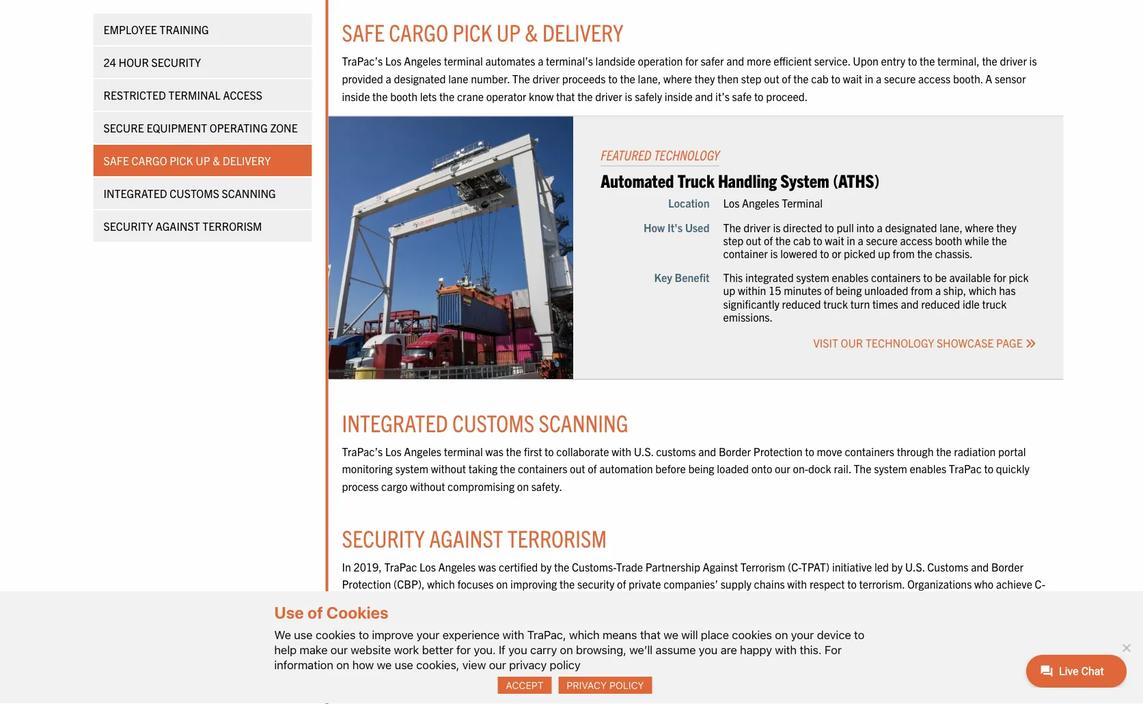 Task type: describe. For each thing, give the bounding box(es) containing it.
24 hour security
[[104, 55, 201, 69]]

los inside trapac's los angeles terminal automates a terminal's landside operation for safer and more efficient service. upon entry to the terminal, the driver is provided a designated lane number. the driver proceeds to the lane, where they then step out of the cab to wait in a secure access booth. a sensor inside the booth lets the crane operator know that the driver is safely inside and it's safe to proceed.
[[385, 54, 402, 68]]

the right taking
[[500, 462, 515, 476]]

1 vertical spatial delivery
[[223, 154, 271, 167]]

1 vertical spatial terrorism
[[507, 523, 607, 552]]

privacy policy
[[567, 680, 644, 691]]

for
[[825, 643, 842, 657]]

truck
[[678, 169, 715, 191]]

training
[[160, 23, 209, 36]]

key benefit
[[654, 271, 710, 284]]

0 vertical spatial cargo
[[389, 17, 448, 46]]

integrated
[[745, 271, 794, 284]]

0 vertical spatial security against terrorism
[[104, 219, 262, 233]]

no image
[[1119, 641, 1133, 655]]

integrated customs scanning inside integrated customs scanning link
[[104, 187, 276, 200]]

from inside this integrated system enables containers to be available for pick up within 15 minutes of being unloaded from a ship, which has significantly reduced truck turn times and reduced idle truck emissions.
[[911, 284, 933, 297]]

1 horizontal spatial against
[[429, 523, 503, 552]]

it's
[[715, 89, 730, 103]]

the down efficient
[[793, 72, 809, 85]]

on up policy
[[560, 643, 573, 657]]

out inside trapac's los angeles terminal was the first to collaborate with u.s. customs and border protection to move containers through the radiation portal monitoring system without taking the containers out of automation before being loaded onto our on-dock rail. the system enables trapac to quickly process cargo without compromising on safety.
[[570, 462, 585, 476]]

means
[[603, 628, 637, 642]]

directed
[[783, 220, 822, 234]]

visit our technology showcase page link
[[813, 336, 1036, 350]]

the inside the driver is directed to pull into a designated lane, where they step out of the cab to wait in a secure access booth while the container is lowered to or picked up from the chassis.
[[723, 220, 741, 234]]

through
[[897, 444, 934, 458]]

cab inside the driver is directed to pull into a designated lane, where they step out of the cab to wait in a secure access booth while the container is lowered to or picked up from the chassis.
[[793, 233, 811, 247]]

available
[[949, 271, 991, 284]]

focuses
[[457, 577, 494, 591]]

u.s. inside trapac's los angeles terminal was the first to collaborate with u.s. customs and border protection to move containers through the radiation portal monitoring system without taking the containers out of automation before being loaded onto our on-dock rail. the system enables trapac to quickly process cargo without compromising on safety.
[[634, 444, 654, 458]]

this
[[723, 271, 743, 284]]

enables inside trapac's los angeles terminal was the first to collaborate with u.s. customs and border protection to move containers through the radiation portal monitoring system without taking the containers out of automation before being loaded onto our on-dock rail. the system enables trapac to quickly process cargo without compromising on safety.
[[910, 462, 946, 476]]

for inside in 2019, trapac los angeles was certified by the customs-trade partnership against terrorism (c-tpat) initiative led by u.s. customs and border protection (cbp), which focuses on improving the security of private companies' supply chains with respect to terrorism. organizations who achieve c- tpat certification have a documented process for determining and alleviating risk throughout their international supply chain.
[[563, 595, 575, 609]]

safe cargo pick up & delivery link
[[93, 145, 312, 176]]

1 vertical spatial our
[[331, 643, 348, 657]]

0 horizontal spatial safe cargo pick up & delivery
[[104, 154, 271, 167]]

featured
[[601, 146, 651, 163]]

entry
[[881, 54, 905, 68]]

sensor
[[995, 72, 1026, 85]]

the right the through
[[936, 444, 951, 458]]

driver down proceeds
[[595, 89, 622, 103]]

1 reduced from the left
[[782, 297, 821, 310]]

a inside in 2019, trapac los angeles was certified by the customs-trade partnership against terrorism (c-tpat) initiative led by u.s. customs and border protection (cbp), which focuses on improving the security of private companies' supply chains with respect to terrorism. organizations who achieve c- tpat certification have a documented process for determining and alleviating risk throughout their international supply chain.
[[453, 595, 459, 609]]

with up if
[[503, 628, 524, 642]]

15
[[769, 284, 781, 297]]

0 vertical spatial supply
[[721, 577, 751, 591]]

with left this.
[[775, 643, 797, 657]]

of inside this integrated system enables containers to be available for pick up within 15 minutes of being unloaded from a ship, which has significantly reduced truck turn times and reduced idle truck emissions.
[[824, 284, 833, 297]]

being inside trapac's los angeles terminal was the first to collaborate with u.s. customs and border protection to move containers through the radiation portal monitoring system without taking the containers out of automation before being loaded onto our on-dock rail. the system enables trapac to quickly process cargo without compromising on safety.
[[688, 462, 714, 476]]

companies'
[[664, 577, 718, 591]]

of inside the driver is directed to pull into a designated lane, where they step out of the cab to wait in a secure access booth while the container is lowered to or picked up from the chassis.
[[764, 233, 773, 247]]

0 horizontal spatial &
[[213, 154, 220, 167]]

and up 'then'
[[726, 54, 744, 68]]

1 vertical spatial technology
[[866, 336, 934, 350]]

visit our technology showcase page
[[813, 336, 1025, 350]]

page
[[996, 336, 1023, 350]]

driver up sensor at the right top
[[1000, 54, 1027, 68]]

trapac's for integrated customs scanning
[[342, 444, 383, 458]]

to inside in 2019, trapac los angeles was certified by the customs-trade partnership against terrorism (c-tpat) initiative led by u.s. customs and border protection (cbp), which focuses on improving the security of private companies' supply chains with respect to terrorism. organizations who achieve c- tpat certification have a documented process for determining and alleviating risk throughout their international supply chain.
[[847, 577, 857, 591]]

are
[[721, 643, 737, 657]]

and left it's on the top right of the page
[[695, 89, 713, 103]]

against inside in 2019, trapac los angeles was certified by the customs-trade partnership against terrorism (c-tpat) initiative led by u.s. customs and border protection (cbp), which focuses on improving the security of private companies' supply chains with respect to terrorism. organizations who achieve c- tpat certification have a documented process for determining and alleviating risk throughout their international supply chain.
[[703, 560, 738, 574]]

efficient
[[774, 54, 812, 68]]

the left first on the left
[[506, 444, 521, 458]]

international
[[806, 595, 865, 609]]

carry
[[530, 643, 557, 657]]

turn
[[851, 297, 870, 310]]

how
[[352, 658, 374, 672]]

1 truck from the left
[[824, 297, 848, 310]]

handling
[[718, 169, 777, 191]]

the up a
[[982, 54, 997, 68]]

step inside the driver is directed to pull into a designated lane, where they step out of the cab to wait in a secure access booth while the container is lowered to or picked up from the chassis.
[[723, 233, 744, 247]]

trapac,
[[527, 628, 566, 642]]

idle
[[963, 297, 980, 310]]

the right while
[[992, 233, 1007, 247]]

proceed.
[[766, 89, 808, 103]]

how
[[644, 220, 665, 234]]

0 horizontal spatial cargo
[[132, 154, 167, 167]]

you.
[[474, 643, 496, 657]]

of inside use of cookies we use cookies to improve your experience with trapac, which means that we will place cookies on your device to help make our website work better for you. if you carry on browsing, we'll assume you are happy with this. for information on how we use cookies, view our privacy policy
[[307, 603, 323, 622]]

rail.
[[834, 462, 851, 476]]

on left how
[[336, 658, 349, 672]]

lane, inside the driver is directed to pull into a designated lane, where they step out of the cab to wait in a secure access booth while the container is lowered to or picked up from the chassis.
[[940, 220, 963, 234]]

1 vertical spatial without
[[410, 479, 445, 493]]

2 vertical spatial containers
[[518, 462, 567, 476]]

containers inside this integrated system enables containers to be available for pick up within 15 minutes of being unloaded from a ship, which has significantly reduced truck turn times and reduced idle truck emissions.
[[871, 271, 921, 284]]

security against terrorism link
[[93, 210, 312, 242]]

to inside this integrated system enables containers to be available for pick up within 15 minutes of being unloaded from a ship, which has significantly reduced truck turn times and reduced idle truck emissions.
[[923, 271, 933, 284]]

0 vertical spatial pick
[[453, 17, 492, 46]]

trapac inside in 2019, trapac los angeles was certified by the customs-trade partnership against terrorism (c-tpat) initiative led by u.s. customs and border protection (cbp), which focuses on improving the security of private companies' supply chains with respect to terrorism. organizations who achieve c- tpat certification have a documented process for determining and alleviating risk throughout their international supply chain.
[[384, 560, 417, 574]]

cab inside trapac's los angeles terminal automates a terminal's landside operation for safer and more efficient service. upon entry to the terminal, the driver is provided a designated lane number. the driver proceeds to the lane, where they then step out of the cab to wait in a secure access booth. a sensor inside the booth lets the crane operator know that the driver is safely inside and it's safe to proceed.
[[811, 72, 829, 85]]

in inside the driver is directed to pull into a designated lane, where they step out of the cab to wait in a secure access booth while the container is lowered to or picked up from the chassis.
[[847, 233, 855, 247]]

dock
[[808, 462, 831, 476]]

use
[[274, 603, 304, 622]]

1 vertical spatial terminal
[[782, 196, 823, 210]]

make
[[300, 643, 328, 657]]

1 horizontal spatial up
[[497, 17, 521, 46]]

onto
[[751, 462, 772, 476]]

1 horizontal spatial delivery
[[542, 17, 623, 46]]

1 vertical spatial scanning
[[539, 407, 628, 437]]

lowered
[[780, 246, 817, 260]]

featured technology automated truck handling system (aths)
[[601, 146, 880, 191]]

2 inside from the left
[[665, 89, 693, 103]]

and up who
[[971, 560, 989, 574]]

device
[[817, 628, 851, 642]]

automation
[[599, 462, 653, 476]]

they inside trapac's los angeles terminal automates a terminal's landside operation for safer and more efficient service. upon entry to the terminal, the driver is provided a designated lane number. the driver proceeds to the lane, where they then step out of the cab to wait in a secure access booth. a sensor inside the booth lets the crane operator know that the driver is safely inside and it's safe to proceed.
[[695, 72, 715, 85]]

led
[[875, 560, 889, 574]]

from inside the driver is directed to pull into a designated lane, where they step out of the cab to wait in a secure access booth while the container is lowered to or picked up from the chassis.
[[893, 246, 915, 260]]

2 your from the left
[[791, 628, 814, 642]]

help
[[274, 643, 297, 657]]

1 horizontal spatial supply
[[868, 595, 899, 609]]

0 horizontal spatial against
[[156, 219, 200, 233]]

improving
[[510, 577, 557, 591]]

process inside in 2019, trapac los angeles was certified by the customs-trade partnership against terrorism (c-tpat) initiative led by u.s. customs and border protection (cbp), which focuses on improving the security of private companies' supply chains with respect to terrorism. organizations who achieve c- tpat certification have a documented process for determining and alleviating risk throughout their international supply chain.
[[523, 595, 560, 609]]

wait inside trapac's los angeles terminal automates a terminal's landside operation for safer and more efficient service. upon entry to the terminal, the driver is provided a designated lane number. the driver proceeds to the lane, where they then step out of the cab to wait in a secure access booth. a sensor inside the booth lets the crane operator know that the driver is safely inside and it's safe to proceed.
[[843, 72, 862, 85]]

1 vertical spatial security against terrorism
[[342, 523, 607, 552]]

up inside this integrated system enables containers to be available for pick up within 15 minutes of being unloaded from a ship, which has significantly reduced truck turn times and reduced idle truck emissions.
[[723, 284, 735, 297]]

radiation
[[954, 444, 996, 458]]

2 vertical spatial security
[[342, 523, 425, 552]]

designated inside the driver is directed to pull into a designated lane, where they step out of the cab to wait in a secure access booth while the container is lowered to or picked up from the chassis.
[[885, 220, 937, 234]]

tpat
[[342, 595, 367, 609]]

protection inside trapac's los angeles terminal was the first to collaborate with u.s. customs and border protection to move containers through the radiation portal monitoring system without taking the containers out of automation before being loaded onto our on-dock rail. the system enables trapac to quickly process cargo without compromising on safety.
[[753, 444, 802, 458]]

for inside use of cookies we use cookies to improve your experience with trapac, which means that we will place cookies on your device to help make our website work better for you. if you carry on browsing, we'll assume you are happy with this. for information on how we use cookies, view our privacy policy
[[456, 643, 471, 657]]

has
[[999, 284, 1016, 297]]

booth inside trapac's los angeles terminal automates a terminal's landside operation for safer and more efficient service. upon entry to the terminal, the driver is provided a designated lane number. the driver proceeds to the lane, where they then step out of the cab to wait in a secure access booth. a sensor inside the booth lets the crane operator know that the driver is safely inside and it's safe to proceed.
[[390, 89, 417, 103]]

with inside in 2019, trapac los angeles was certified by the customs-trade partnership against terrorism (c-tpat) initiative led by u.s. customs and border protection (cbp), which focuses on improving the security of private companies' supply chains with respect to terrorism. organizations who achieve c- tpat certification have a documented process for determining and alleviating risk throughout their international supply chain.
[[787, 577, 807, 591]]

benefit
[[675, 271, 710, 284]]

accept
[[506, 680, 544, 691]]

organizations
[[907, 577, 972, 591]]

0 vertical spatial without
[[431, 462, 466, 476]]

safely
[[635, 89, 662, 103]]

1 your from the left
[[417, 628, 440, 642]]

0 vertical spatial security
[[151, 55, 201, 69]]

a left 'terminal's'
[[538, 54, 543, 68]]

they inside the driver is directed to pull into a designated lane, where they step out of the cab to wait in a secure access booth while the container is lowered to or picked up from the chassis.
[[996, 220, 1017, 234]]

a right "pull" at top
[[858, 233, 864, 247]]

terrorism inside security against terrorism link
[[202, 219, 262, 233]]

was inside in 2019, trapac los angeles was certified by the customs-trade partnership against terrorism (c-tpat) initiative led by u.s. customs and border protection (cbp), which focuses on improving the security of private companies' supply chains with respect to terrorism. organizations who achieve c- tpat certification have a documented process for determining and alleviating risk throughout their international supply chain.
[[478, 560, 496, 574]]

on-
[[793, 462, 808, 476]]

or
[[832, 246, 841, 260]]

and down private
[[637, 595, 655, 609]]

customs
[[656, 444, 696, 458]]

information
[[274, 658, 333, 672]]

safer
[[701, 54, 724, 68]]

1 vertical spatial integrated
[[342, 407, 448, 437]]

of inside trapac's los angeles terminal was the first to collaborate with u.s. customs and border protection to move containers through the radiation portal monitoring system without taking the containers out of automation before being loaded onto our on-dock rail. the system enables trapac to quickly process cargo without compromising on safety.
[[588, 462, 597, 476]]

privacy
[[509, 658, 547, 672]]

alleviating
[[658, 595, 705, 609]]

2 horizontal spatial system
[[874, 462, 907, 476]]

unloaded
[[864, 284, 908, 297]]

1 vertical spatial security
[[104, 219, 153, 233]]

los angeles terminal
[[723, 196, 823, 210]]

los inside trapac's los angeles terminal was the first to collaborate with u.s. customs and border protection to move containers through the radiation portal monitoring system without taking the containers out of automation before being loaded onto our on-dock rail. the system enables trapac to quickly process cargo without compromising on safety.
[[385, 444, 402, 458]]

quickly
[[996, 462, 1030, 476]]

key
[[654, 271, 672, 284]]

2 you from the left
[[699, 643, 718, 657]]

improve
[[372, 628, 414, 642]]

cookies
[[326, 603, 389, 622]]

1 vertical spatial containers
[[845, 444, 894, 458]]

loaded
[[717, 462, 749, 476]]

1 vertical spatial use
[[395, 658, 413, 672]]

which inside use of cookies we use cookies to improve your experience with trapac, which means that we will place cookies on your device to help make our website work better for you. if you carry on browsing, we'll assume you are happy with this. for information on how we use cookies, view our privacy policy
[[569, 628, 600, 642]]

2 vertical spatial our
[[489, 658, 506, 672]]

1 horizontal spatial we
[[664, 628, 678, 642]]

our
[[841, 336, 863, 350]]

throughout
[[727, 595, 779, 609]]

driver up know at top
[[533, 72, 560, 85]]

private
[[629, 577, 661, 591]]

their
[[782, 595, 803, 609]]

chain.
[[901, 595, 930, 609]]

the down proceeds
[[578, 89, 593, 103]]

terminal for cargo
[[444, 54, 483, 68]]

0 horizontal spatial system
[[395, 462, 428, 476]]

better
[[422, 643, 453, 657]]

c-
[[1035, 577, 1045, 591]]

0 horizontal spatial terminal
[[168, 88, 221, 102]]

a down upon
[[876, 72, 882, 85]]

the down landside
[[620, 72, 635, 85]]

protection inside in 2019, trapac los angeles was certified by the customs-trade partnership against terrorism (c-tpat) initiative led by u.s. customs and border protection (cbp), which focuses on improving the security of private companies' supply chains with respect to terrorism. organizations who achieve c- tpat certification have a documented process for determining and alleviating risk throughout their international supply chain.
[[342, 577, 391, 591]]

step inside trapac's los angeles terminal automates a terminal's landside operation for safer and more efficient service. upon entry to the terminal, the driver is provided a designated lane number. the driver proceeds to the lane, where they then step out of the cab to wait in a secure access booth. a sensor inside the booth lets the crane operator know that the driver is safely inside and it's safe to proceed.
[[741, 72, 762, 85]]

on down their
[[775, 628, 788, 642]]

tpat)
[[801, 560, 830, 574]]



Task type: locate. For each thing, give the bounding box(es) containing it.
restricted terminal access
[[104, 88, 262, 102]]

terrorism up customs-
[[507, 523, 607, 552]]

1 horizontal spatial reduced
[[921, 297, 960, 310]]

out inside the driver is directed to pull into a designated lane, where they step out of the cab to wait in a secure access booth while the container is lowered to or picked up from the chassis.
[[746, 233, 761, 247]]

they down safer
[[695, 72, 715, 85]]

0 horizontal spatial use
[[294, 628, 313, 642]]

location
[[668, 196, 710, 210]]

customs down safe cargo pick up & delivery link
[[170, 187, 219, 200]]

customs inside in 2019, trapac los angeles was certified by the customs-trade partnership against terrorism (c-tpat) initiative led by u.s. customs and border protection (cbp), which focuses on improving the security of private companies' supply chains with respect to terrorism. organizations who achieve c- tpat certification have a documented process for determining and alleviating risk throughout their international supply chain.
[[927, 560, 968, 574]]

secure down the entry
[[884, 72, 916, 85]]

a right into
[[877, 220, 883, 234]]

operating
[[210, 121, 268, 135]]

0 horizontal spatial we
[[377, 658, 392, 672]]

trapac up (cbp),
[[384, 560, 417, 574]]

out down collaborate
[[570, 462, 585, 476]]

which inside this integrated system enables containers to be available for pick up within 15 minutes of being unloaded from a ship, which has significantly reduced truck turn times and reduced idle truck emissions.
[[969, 284, 997, 297]]

containers up safety.
[[518, 462, 567, 476]]

1 vertical spatial border
[[991, 560, 1024, 574]]

the inside trapac's los angeles terminal automates a terminal's landside operation for safer and more efficient service. upon entry to the terminal, the driver is provided a designated lane number. the driver proceeds to the lane, where they then step out of the cab to wait in a secure access booth. a sensor inside the booth lets the crane operator know that the driver is safely inside and it's safe to proceed.
[[512, 72, 530, 85]]

0 horizontal spatial up
[[723, 284, 735, 297]]

where inside trapac's los angeles terminal automates a terminal's landside operation for safer and more efficient service. upon entry to the terminal, the driver is provided a designated lane number. the driver proceeds to the lane, where they then step out of the cab to wait in a secure access booth. a sensor inside the booth lets the crane operator know that the driver is safely inside and it's safe to proceed.
[[663, 72, 692, 85]]

0 horizontal spatial pick
[[170, 154, 193, 167]]

integrated customs scanning up taking
[[342, 407, 628, 437]]

designated inside trapac's los angeles terminal automates a terminal's landside operation for safer and more efficient service. upon entry to the terminal, the driver is provided a designated lane number. the driver proceeds to the lane, where they then step out of the cab to wait in a secure access booth. a sensor inside the booth lets the crane operator know that the driver is safely inside and it's safe to proceed.
[[394, 72, 446, 85]]

0 vertical spatial &
[[525, 17, 538, 46]]

0 horizontal spatial designated
[[394, 72, 446, 85]]

of up 'proceed.'
[[782, 72, 791, 85]]

0 vertical spatial delivery
[[542, 17, 623, 46]]

on inside trapac's los angeles terminal was the first to collaborate with u.s. customs and border protection to move containers through the radiation portal monitoring system without taking the containers out of automation before being loaded onto our on-dock rail. the system enables trapac to quickly process cargo without compromising on safety.
[[517, 479, 529, 493]]

1 horizontal spatial trapac
[[949, 462, 982, 476]]

terrorism inside in 2019, trapac los angeles was certified by the customs-trade partnership against terrorism (c-tpat) initiative led by u.s. customs and border protection (cbp), which focuses on improving the security of private companies' supply chains with respect to terrorism. organizations who achieve c- tpat certification have a documented process for determining and alleviating risk throughout their international supply chain.
[[741, 560, 785, 574]]

which inside in 2019, trapac los angeles was certified by the customs-trade partnership against terrorism (c-tpat) initiative led by u.s. customs and border protection (cbp), which focuses on improving the security of private companies' supply chains with respect to terrorism. organizations who achieve c- tpat certification have a documented process for determining and alleviating risk throughout their international supply chain.
[[427, 577, 455, 591]]

showcase
[[937, 336, 994, 350]]

scanning up collaborate
[[539, 407, 628, 437]]

0 vertical spatial they
[[695, 72, 715, 85]]

technology inside featured technology automated truck handling system (aths)
[[654, 146, 720, 163]]

0 vertical spatial secure
[[884, 72, 916, 85]]

work
[[394, 643, 419, 657]]

2 cookies from the left
[[732, 628, 772, 642]]

0 vertical spatial customs
[[170, 187, 219, 200]]

secure inside the driver is directed to pull into a designated lane, where they step out of the cab to wait in a secure access booth while the container is lowered to or picked up from the chassis.
[[866, 233, 898, 247]]

lane, inside trapac's los angeles terminal automates a terminal's landside operation for safer and more efficient service. upon entry to the terminal, the driver is provided a designated lane number. the driver proceeds to the lane, where they then step out of the cab to wait in a secure access booth. a sensor inside the booth lets the crane operator know that the driver is safely inside and it's safe to proceed.
[[638, 72, 661, 85]]

trapac's los angeles terminal was the first to collaborate with u.s. customs and border protection to move containers through the radiation portal monitoring system without taking the containers out of automation before being loaded onto our on-dock rail. the system enables trapac to quickly process cargo without compromising on safety.
[[342, 444, 1030, 493]]

technology down 'times'
[[866, 336, 934, 350]]

customs up organizations
[[927, 560, 968, 574]]

1 vertical spatial which
[[427, 577, 455, 591]]

to
[[908, 54, 917, 68], [608, 72, 618, 85], [831, 72, 840, 85], [754, 89, 764, 103], [825, 220, 834, 234], [813, 233, 822, 247], [820, 246, 829, 260], [923, 271, 933, 284], [545, 444, 554, 458], [805, 444, 814, 458], [984, 462, 994, 476], [847, 577, 857, 591], [359, 628, 369, 642], [854, 628, 865, 642]]

1 horizontal spatial truck
[[982, 297, 1007, 310]]

that inside trapac's los angeles terminal automates a terminal's landside operation for safer and more efficient service. upon entry to the terminal, the driver is provided a designated lane number. the driver proceeds to the lane, where they then step out of the cab to wait in a secure access booth. a sensor inside the booth lets the crane operator know that the driver is safely inside and it's safe to proceed.
[[556, 89, 575, 103]]

1 vertical spatial cab
[[793, 233, 811, 247]]

0 horizontal spatial cookies
[[316, 628, 356, 642]]

0 vertical spatial trapac
[[949, 462, 982, 476]]

0 vertical spatial which
[[969, 284, 997, 297]]

system up cargo
[[395, 462, 428, 476]]

trapac's for safe cargo pick up & delivery
[[342, 54, 383, 68]]

0 horizontal spatial safe
[[104, 154, 129, 167]]

1 horizontal spatial safe
[[342, 17, 385, 46]]

zone
[[270, 121, 298, 135]]

step down more
[[741, 72, 762, 85]]

1 vertical spatial from
[[911, 284, 933, 297]]

& down secure equipment operating zone link at the left top
[[213, 154, 220, 167]]

1 horizontal spatial where
[[965, 220, 994, 234]]

experience
[[443, 628, 500, 642]]

system
[[796, 271, 829, 284], [395, 462, 428, 476], [874, 462, 907, 476]]

up left within
[[723, 284, 735, 297]]

respect
[[810, 577, 845, 591]]

safety.
[[531, 479, 562, 493]]

u.s. up the automation
[[634, 444, 654, 458]]

0 vertical spatial cab
[[811, 72, 829, 85]]

cab left or
[[793, 233, 811, 247]]

containers
[[871, 271, 921, 284], [845, 444, 894, 458], [518, 462, 567, 476]]

where inside the driver is directed to pull into a designated lane, where they step out of the cab to wait in a secure access booth while the container is lowered to or picked up from the chassis.
[[965, 220, 994, 234]]

1 terminal from the top
[[444, 54, 483, 68]]

the right lets
[[439, 89, 455, 103]]

cookies up make
[[316, 628, 356, 642]]

the down los angeles terminal
[[775, 233, 791, 247]]

1 vertical spatial being
[[688, 462, 714, 476]]

0 horizontal spatial integrated customs scanning
[[104, 187, 276, 200]]

was up taking
[[485, 444, 503, 458]]

1 horizontal spatial technology
[[866, 336, 934, 350]]

of inside in 2019, trapac los angeles was certified by the customs-trade partnership against terrorism (c-tpat) initiative led by u.s. customs and border protection (cbp), which focuses on improving the security of private companies' supply chains with respect to terrorism. organizations who achieve c- tpat certification have a documented process for determining and alleviating risk throughout their international supply chain.
[[617, 577, 626, 591]]

trade
[[616, 560, 643, 574]]

1 horizontal spatial cab
[[811, 72, 829, 85]]

against down integrated customs scanning link
[[156, 219, 200, 233]]

lane
[[448, 72, 468, 85]]

by
[[540, 560, 552, 574], [891, 560, 903, 574]]

enables inside this integrated system enables containers to be available for pick up within 15 minutes of being unloaded from a ship, which has significantly reduced truck turn times and reduced idle truck emissions.
[[832, 271, 869, 284]]

0 vertical spatial protection
[[753, 444, 802, 458]]

terminal up taking
[[444, 444, 483, 458]]

process down improving on the left of page
[[523, 595, 560, 609]]

solid image
[[1025, 338, 1036, 349]]

more
[[747, 54, 771, 68]]

without
[[431, 462, 466, 476], [410, 479, 445, 493]]

landside
[[596, 54, 635, 68]]

partnership
[[646, 560, 700, 574]]

for left pick
[[993, 271, 1006, 284]]

1 vertical spatial cargo
[[132, 154, 167, 167]]

customs up taking
[[452, 407, 534, 437]]

container
[[723, 246, 768, 260]]

1 you from the left
[[508, 643, 527, 657]]

trapac inside trapac's los angeles terminal was the first to collaborate with u.s. customs and border protection to move containers through the radiation portal monitoring system without taking the containers out of automation before being loaded onto our on-dock rail. the system enables trapac to quickly process cargo without compromising on safety.
[[949, 462, 982, 476]]

0 vertical spatial access
[[918, 72, 951, 85]]

0 horizontal spatial reduced
[[782, 297, 821, 310]]

certified
[[499, 560, 538, 574]]

border up loaded
[[719, 444, 751, 458]]

1 vertical spatial enables
[[910, 462, 946, 476]]

safe cargo pick up & delivery up automates
[[342, 17, 623, 46]]

happy
[[740, 643, 772, 657]]

1 vertical spatial out
[[746, 233, 761, 247]]

2 truck from the left
[[982, 297, 1007, 310]]

from left be
[[911, 284, 933, 297]]

the left the chassis.
[[917, 246, 932, 260]]

secure inside trapac's los angeles terminal automates a terminal's landside operation for safer and more efficient service. upon entry to the terminal, the driver is provided a designated lane number. the driver proceeds to the lane, where they then step out of the cab to wait in a secure access booth. a sensor inside the booth lets the crane operator know that the driver is safely inside and it's safe to proceed.
[[884, 72, 916, 85]]

the down provided
[[372, 89, 388, 103]]

and inside trapac's los angeles terminal was the first to collaborate with u.s. customs and border protection to move containers through the radiation portal monitoring system without taking the containers out of automation before being loaded onto our on-dock rail. the system enables trapac to quickly process cargo without compromising on safety.
[[698, 444, 716, 458]]

terminal's
[[546, 54, 593, 68]]

without right cargo
[[410, 479, 445, 493]]

move
[[817, 444, 842, 458]]

visit
[[813, 336, 838, 350]]

our left on-
[[775, 462, 790, 476]]

2 terminal from the top
[[444, 444, 483, 458]]

up down secure equipment operating zone link at the left top
[[196, 154, 210, 167]]

1 inside from the left
[[342, 89, 370, 103]]

with
[[612, 444, 631, 458], [787, 577, 807, 591], [503, 628, 524, 642], [775, 643, 797, 657]]

0 vertical spatial in
[[865, 72, 873, 85]]

for inside trapac's los angeles terminal automates a terminal's landside operation for safer and more efficient service. upon entry to the terminal, the driver is provided a designated lane number. the driver proceeds to the lane, where they then step out of the cab to wait in a secure access booth. a sensor inside the booth lets the crane operator know that the driver is safely inside and it's safe to proceed.
[[685, 54, 698, 68]]

security against terrorism up focuses
[[342, 523, 607, 552]]

2019,
[[354, 560, 382, 574]]

the right rail.
[[854, 462, 871, 476]]

of inside trapac's los angeles terminal automates a terminal's landside operation for safer and more efficient service. upon entry to the terminal, the driver is provided a designated lane number. the driver proceeds to the lane, where they then step out of the cab to wait in a secure access booth. a sensor inside the booth lets the crane operator know that the driver is safely inside and it's safe to proceed.
[[782, 72, 791, 85]]

booth inside the driver is directed to pull into a designated lane, where they step out of the cab to wait in a secure access booth while the container is lowered to or picked up from the chassis.
[[935, 233, 962, 247]]

for inside this integrated system enables containers to be available for pick up within 15 minutes of being unloaded from a ship, which has significantly reduced truck turn times and reduced idle truck emissions.
[[993, 271, 1006, 284]]

1 horizontal spatial designated
[[885, 220, 937, 234]]

technology up truck
[[654, 146, 720, 163]]

which left has
[[969, 284, 997, 297]]

1 vertical spatial in
[[847, 233, 855, 247]]

use up make
[[294, 628, 313, 642]]

from up 'unloaded'
[[893, 246, 915, 260]]

0 vertical spatial safe
[[342, 17, 385, 46]]

1 cookies from the left
[[316, 628, 356, 642]]

and inside this integrated system enables containers to be available for pick up within 15 minutes of being unloaded from a ship, which has significantly reduced truck turn times and reduced idle truck emissions.
[[901, 297, 919, 310]]

access inside trapac's los angeles terminal automates a terminal's landside operation for safer and more efficient service. upon entry to the terminal, the driver is provided a designated lane number. the driver proceeds to the lane, where they then step out of the cab to wait in a secure access booth. a sensor inside the booth lets the crane operator know that the driver is safely inside and it's safe to proceed.
[[918, 72, 951, 85]]

system down lowered
[[796, 271, 829, 284]]

place
[[701, 628, 729, 642]]

cab down service.
[[811, 72, 829, 85]]

a
[[538, 54, 543, 68], [386, 72, 391, 85], [876, 72, 882, 85], [877, 220, 883, 234], [858, 233, 864, 247], [935, 284, 941, 297], [453, 595, 459, 609]]

driver inside the driver is directed to pull into a designated lane, where they step out of the cab to wait in a secure access booth while the container is lowered to or picked up from the chassis.
[[744, 220, 771, 234]]

0 horizontal spatial scanning
[[222, 187, 276, 200]]

security against terrorism down integrated customs scanning link
[[104, 219, 262, 233]]

1 horizontal spatial out
[[746, 233, 761, 247]]

in down upon
[[865, 72, 873, 85]]

process inside trapac's los angeles terminal was the first to collaborate with u.s. customs and border protection to move containers through the radiation portal monitoring system without taking the containers out of automation before being loaded onto our on-dock rail. the system enables trapac to quickly process cargo without compromising on safety.
[[342, 479, 379, 493]]

2 horizontal spatial against
[[703, 560, 738, 574]]

terminal for customs
[[444, 444, 483, 458]]

terminal inside trapac's los angeles terminal automates a terminal's landside operation for safer and more efficient service. upon entry to the terminal, the driver is provided a designated lane number. the driver proceeds to the lane, where they then step out of the cab to wait in a secure access booth. a sensor inside the booth lets the crane operator know that the driver is safely inside and it's safe to proceed.
[[444, 54, 483, 68]]

0 horizontal spatial which
[[427, 577, 455, 591]]

our inside trapac's los angeles terminal was the first to collaborate with u.s. customs and border protection to move containers through the radiation portal monitoring system without taking the containers out of automation before being loaded onto our on-dock rail. the system enables trapac to quickly process cargo without compromising on safety.
[[775, 462, 790, 476]]

documented
[[461, 595, 521, 609]]

terminal
[[444, 54, 483, 68], [444, 444, 483, 458]]

the left customs-
[[554, 560, 569, 574]]

use
[[294, 628, 313, 642], [395, 658, 413, 672]]

that right know at top
[[556, 89, 575, 103]]

2 reduced from the left
[[921, 297, 960, 310]]

0 vertical spatial that
[[556, 89, 575, 103]]

with inside trapac's los angeles terminal was the first to collaborate with u.s. customs and border protection to move containers through the radiation portal monitoring system without taking the containers out of automation before being loaded onto our on-dock rail. the system enables trapac to quickly process cargo without compromising on safety.
[[612, 444, 631, 458]]

1 vertical spatial integrated customs scanning
[[342, 407, 628, 437]]

process down 'monitoring'
[[342, 479, 379, 493]]

los inside in 2019, trapac los angeles was certified by the customs-trade partnership against terrorism (c-tpat) initiative led by u.s. customs and border protection (cbp), which focuses on improving the security of private companies' supply chains with respect to terrorism. organizations who achieve c- tpat certification have a documented process for determining and alleviating risk throughout their international supply chain.
[[420, 560, 436, 574]]

1 vertical spatial step
[[723, 233, 744, 247]]

and right customs
[[698, 444, 716, 458]]

0 vertical spatial against
[[156, 219, 200, 233]]

that up we'll
[[640, 628, 661, 642]]

the inside trapac's los angeles terminal was the first to collaborate with u.s. customs and border protection to move containers through the radiation portal monitoring system without taking the containers out of automation before being loaded onto our on-dock rail. the system enables trapac to quickly process cargo without compromising on safety.
[[854, 462, 871, 476]]

against up focuses
[[429, 523, 503, 552]]

in
[[342, 560, 351, 574]]

2 by from the left
[[891, 560, 903, 574]]

lane,
[[638, 72, 661, 85], [940, 220, 963, 234]]

the left security
[[560, 577, 575, 591]]

terminal inside trapac's los angeles terminal was the first to collaborate with u.s. customs and border protection to move containers through the radiation portal monitoring system without taking the containers out of automation before being loaded onto our on-dock rail. the system enables trapac to quickly process cargo without compromising on safety.
[[444, 444, 483, 458]]

1 by from the left
[[540, 560, 552, 574]]

angeles inside in 2019, trapac los angeles was certified by the customs-trade partnership against terrorism (c-tpat) initiative led by u.s. customs and border protection (cbp), which focuses on improving the security of private companies' supply chains with respect to terrorism. organizations who achieve c- tpat certification have a documented process for determining and alleviating risk throughout their international supply chain.
[[438, 560, 476, 574]]

1 vertical spatial wait
[[825, 233, 844, 247]]

1 horizontal spatial customs
[[452, 407, 534, 437]]

supply up throughout
[[721, 577, 751, 591]]

system down the through
[[874, 462, 907, 476]]

safe
[[342, 17, 385, 46], [104, 154, 129, 167]]

1 horizontal spatial cargo
[[389, 17, 448, 46]]

lane, up the chassis.
[[940, 220, 963, 234]]

2 vertical spatial the
[[854, 462, 871, 476]]

1 horizontal spatial that
[[640, 628, 661, 642]]

which
[[969, 284, 997, 297], [427, 577, 455, 591], [569, 628, 600, 642]]

monitoring
[[342, 462, 393, 476]]

scanning up security against terrorism link
[[222, 187, 276, 200]]

1 trapac's from the top
[[342, 54, 383, 68]]

1 horizontal spatial border
[[991, 560, 1024, 574]]

employee
[[104, 23, 157, 36]]

have
[[428, 595, 450, 609]]

pick up automates
[[453, 17, 492, 46]]

out down more
[[764, 72, 779, 85]]

1 vertical spatial pick
[[170, 154, 193, 167]]

angeles up focuses
[[438, 560, 476, 574]]

1 vertical spatial up
[[196, 154, 210, 167]]

(c-
[[788, 560, 801, 574]]

border inside trapac's los angeles terminal was the first to collaborate with u.s. customs and border protection to move containers through the radiation portal monitoring system without taking the containers out of automation before being loaded onto our on-dock rail. the system enables trapac to quickly process cargo without compromising on safety.
[[719, 444, 751, 458]]

driver up container
[[744, 220, 771, 234]]

1 horizontal spatial being
[[836, 284, 862, 297]]

0 horizontal spatial enables
[[832, 271, 869, 284]]

trapac's
[[342, 54, 383, 68], [342, 444, 383, 458]]

the
[[512, 72, 530, 85], [723, 220, 741, 234], [854, 462, 871, 476]]

on inside in 2019, trapac los angeles was certified by the customs-trade partnership against terrorism (c-tpat) initiative led by u.s. customs and border protection (cbp), which focuses on improving the security of private companies' supply chains with respect to terrorism. organizations who achieve c- tpat certification have a documented process for determining and alleviating risk throughout their international supply chain.
[[496, 577, 508, 591]]

a right provided
[[386, 72, 391, 85]]

supply
[[721, 577, 751, 591], [868, 595, 899, 609]]

security against terrorism
[[104, 219, 262, 233], [342, 523, 607, 552]]

1 vertical spatial against
[[429, 523, 503, 552]]

our down if
[[489, 658, 506, 672]]

1 horizontal spatial lane,
[[940, 220, 963, 234]]

(aths)
[[833, 169, 880, 191]]

trapac's inside trapac's los angeles terminal automates a terminal's landside operation for safer and more efficient service. upon entry to the terminal, the driver is provided a designated lane number. the driver proceeds to the lane, where they then step out of the cab to wait in a secure access booth. a sensor inside the booth lets the crane operator know that the driver is safely inside and it's safe to proceed.
[[342, 54, 383, 68]]

integrated customs scanning link
[[93, 178, 312, 209]]

angeles down handling
[[742, 196, 779, 210]]

0 horizontal spatial you
[[508, 643, 527, 657]]

1 horizontal spatial integrated
[[342, 407, 448, 437]]

0 horizontal spatial cab
[[793, 233, 811, 247]]

1 horizontal spatial safe cargo pick up & delivery
[[342, 17, 623, 46]]

is
[[1029, 54, 1037, 68], [625, 89, 632, 103], [773, 220, 781, 234], [770, 246, 778, 260]]

reduced down be
[[921, 297, 960, 310]]

0 horizontal spatial truck
[[824, 297, 848, 310]]

access left the chassis.
[[900, 233, 933, 247]]

scanning
[[222, 187, 276, 200], [539, 407, 628, 437]]

enables
[[832, 271, 869, 284], [910, 462, 946, 476]]

footer
[[0, 679, 1143, 704]]

customs
[[170, 187, 219, 200], [452, 407, 534, 437], [927, 560, 968, 574]]

secure
[[104, 121, 144, 135]]

0 vertical spatial the
[[512, 72, 530, 85]]

employee training link
[[93, 14, 312, 45]]

cargo
[[381, 479, 408, 493]]

if
[[499, 643, 505, 657]]

terrorism
[[202, 219, 262, 233], [507, 523, 607, 552], [741, 560, 785, 574]]

1 horizontal spatial booth
[[935, 233, 962, 247]]

system
[[780, 169, 829, 191]]

0 vertical spatial from
[[893, 246, 915, 260]]

1 horizontal spatial scanning
[[539, 407, 628, 437]]

achieve
[[996, 577, 1032, 591]]

was inside trapac's los angeles terminal was the first to collaborate with u.s. customs and border protection to move containers through the radiation portal monitoring system without taking the containers out of automation before being loaded onto our on-dock rail. the system enables trapac to quickly process cargo without compromising on safety.
[[485, 444, 503, 458]]

2 trapac's from the top
[[342, 444, 383, 458]]

for down experience
[[456, 643, 471, 657]]

in inside trapac's los angeles terminal automates a terminal's landside operation for safer and more efficient service. upon entry to the terminal, the driver is provided a designated lane number. the driver proceeds to the lane, where they then step out of the cab to wait in a secure access booth. a sensor inside the booth lets the crane operator know that the driver is safely inside and it's safe to proceed.
[[865, 72, 873, 85]]

safe
[[732, 89, 752, 103]]

angeles inside trapac's los angeles terminal automates a terminal's landside operation for safer and more efficient service. upon entry to the terminal, the driver is provided a designated lane number. the driver proceeds to the lane, where they then step out of the cab to wait in a secure access booth. a sensor inside the booth lets the crane operator know that the driver is safely inside and it's safe to proceed.
[[404, 54, 441, 68]]

chassis.
[[935, 246, 973, 260]]

border inside in 2019, trapac los angeles was certified by the customs-trade partnership against terrorism (c-tpat) initiative led by u.s. customs and border protection (cbp), which focuses on improving the security of private companies' supply chains with respect to terrorism. organizations who achieve c- tpat certification have a documented process for determining and alleviating risk throughout their international supply chain.
[[991, 560, 1024, 574]]

designated up lets
[[394, 72, 446, 85]]

0 horizontal spatial up
[[196, 154, 210, 167]]

0 vertical spatial terrorism
[[202, 219, 262, 233]]

u.s. inside in 2019, trapac los angeles was certified by the customs-trade partnership against terrorism (c-tpat) initiative led by u.s. customs and border protection (cbp), which focuses on improving the security of private companies' supply chains with respect to terrorism. organizations who achieve c- tpat certification have a documented process for determining and alleviating risk throughout their international supply chain.
[[905, 560, 925, 574]]

wait inside the driver is directed to pull into a designated lane, where they step out of the cab to wait in a secure access booth while the container is lowered to or picked up from the chassis.
[[825, 233, 844, 247]]

this integrated system enables containers to be available for pick up within 15 minutes of being unloaded from a ship, which has significantly reduced truck turn times and reduced idle truck emissions.
[[723, 271, 1029, 324]]

the left terminal,
[[920, 54, 935, 68]]

delivery up 'terminal's'
[[542, 17, 623, 46]]

reduced right 15
[[782, 297, 821, 310]]

0 vertical spatial enables
[[832, 271, 869, 284]]

1 vertical spatial designated
[[885, 220, 937, 234]]

1 horizontal spatial cookies
[[732, 628, 772, 642]]

on up documented
[[496, 577, 508, 591]]

2 vertical spatial which
[[569, 628, 600, 642]]

taking
[[468, 462, 498, 476]]

0 horizontal spatial supply
[[721, 577, 751, 591]]

1 vertical spatial was
[[478, 560, 496, 574]]

terminal,
[[937, 54, 980, 68]]

of down the trade
[[617, 577, 626, 591]]

1 vertical spatial terminal
[[444, 444, 483, 458]]

cookies up happy
[[732, 628, 772, 642]]

1 horizontal spatial which
[[569, 628, 600, 642]]

0 horizontal spatial protection
[[342, 577, 391, 591]]

initiative
[[832, 560, 872, 574]]

of right "minutes"
[[824, 284, 833, 297]]

customs-
[[572, 560, 616, 574]]

0 vertical spatial trapac's
[[342, 54, 383, 68]]

of left lowered
[[764, 233, 773, 247]]

how it's used
[[644, 220, 710, 234]]

they
[[695, 72, 715, 85], [996, 220, 1017, 234]]

1 horizontal spatial security against terrorism
[[342, 523, 607, 552]]

that inside use of cookies we use cookies to improve your experience with trapac, which means that we will place cookies on your device to help make our website work better for you. if you carry on browsing, we'll assume you are happy with this. for information on how we use cookies, view our privacy policy
[[640, 628, 661, 642]]

terrorism down integrated customs scanning link
[[202, 219, 262, 233]]

use of cookies we use cookies to improve your experience with trapac, which means that we will place cookies on your device to help make our website work better for you. if you carry on browsing, we'll assume you are happy with this. for information on how we use cookies, view our privacy policy
[[274, 603, 865, 672]]

0 vertical spatial border
[[719, 444, 751, 458]]

enables down picked
[[832, 271, 869, 284]]

a inside this integrated system enables containers to be available for pick up within 15 minutes of being unloaded from a ship, which has significantly reduced truck turn times and reduced idle truck emissions.
[[935, 284, 941, 297]]

1 horizontal spatial integrated customs scanning
[[342, 407, 628, 437]]

where down operation
[[663, 72, 692, 85]]

up inside the driver is directed to pull into a designated lane, where they step out of the cab to wait in a secure access booth while the container is lowered to or picked up from the chassis.
[[878, 246, 890, 260]]

being inside this integrated system enables containers to be available for pick up within 15 minutes of being unloaded from a ship, which has significantly reduced truck turn times and reduced idle truck emissions.
[[836, 284, 862, 297]]

website
[[351, 643, 391, 657]]

secure equipment operating zone link
[[93, 112, 312, 143]]

1 vertical spatial up
[[723, 284, 735, 297]]

then
[[717, 72, 739, 85]]

out inside trapac's los angeles terminal automates a terminal's landside operation for safer and more efficient service. upon entry to the terminal, the driver is provided a designated lane number. the driver proceeds to the lane, where they then step out of the cab to wait in a secure access booth. a sensor inside the booth lets the crane operator know that the driver is safely inside and it's safe to proceed.
[[764, 72, 779, 85]]

of down collaborate
[[588, 462, 597, 476]]

1 vertical spatial customs
[[452, 407, 534, 437]]

which up 'have'
[[427, 577, 455, 591]]

0 horizontal spatial your
[[417, 628, 440, 642]]

integrated down secure
[[104, 187, 167, 200]]

your up better
[[417, 628, 440, 642]]

number.
[[471, 72, 510, 85]]

trapac
[[949, 462, 982, 476], [384, 560, 417, 574]]

browsing,
[[576, 643, 626, 657]]

1 horizontal spatial u.s.
[[905, 560, 925, 574]]

in 2019, trapac los angeles was certified by the customs-trade partnership against terrorism (c-tpat) initiative led by u.s. customs and border protection (cbp), which focuses on improving the security of private companies' supply chains with respect to terrorism. organizations who achieve c- tpat certification have a documented process for determining and alleviating risk throughout their international supply chain.
[[342, 560, 1045, 609]]

inside down provided
[[342, 89, 370, 103]]

employee training
[[104, 23, 209, 36]]

angeles up lets
[[404, 54, 441, 68]]

access down terminal,
[[918, 72, 951, 85]]

being right before on the bottom
[[688, 462, 714, 476]]

0 horizontal spatial trapac
[[384, 560, 417, 574]]

of right use
[[307, 603, 323, 622]]

angeles inside trapac's los angeles terminal was the first to collaborate with u.s. customs and border protection to move containers through the radiation portal monitoring system without taking the containers out of automation before being loaded onto our on-dock rail. the system enables trapac to quickly process cargo without compromising on safety.
[[404, 444, 441, 458]]

being
[[836, 284, 862, 297], [688, 462, 714, 476]]

border
[[719, 444, 751, 458], [991, 560, 1024, 574]]

integrated inside integrated customs scanning link
[[104, 187, 167, 200]]

a left 'ship,'
[[935, 284, 941, 297]]

process
[[342, 479, 379, 493], [523, 595, 560, 609]]

booth left while
[[935, 233, 962, 247]]

trapac's inside trapac's los angeles terminal was the first to collaborate with u.s. customs and border protection to move containers through the radiation portal monitoring system without taking the containers out of automation before being loaded onto our on-dock rail. the system enables trapac to quickly process cargo without compromising on safety.
[[342, 444, 383, 458]]

0 vertical spatial booth
[[390, 89, 417, 103]]

and
[[726, 54, 744, 68], [695, 89, 713, 103], [901, 297, 919, 310], [698, 444, 716, 458], [971, 560, 989, 574], [637, 595, 655, 609]]

access inside the driver is directed to pull into a designated lane, where they step out of the cab to wait in a secure access booth while the container is lowered to or picked up from the chassis.
[[900, 233, 933, 247]]

inside right safely
[[665, 89, 693, 103]]

0 vertical spatial step
[[741, 72, 762, 85]]

protection up the onto
[[753, 444, 802, 458]]

system inside this integrated system enables containers to be available for pick up within 15 minutes of being unloaded from a ship, which has significantly reduced truck turn times and reduced idle truck emissions.
[[796, 271, 829, 284]]

& up automates
[[525, 17, 538, 46]]

automated
[[601, 169, 674, 191]]

u.s. up organizations
[[905, 560, 925, 574]]



Task type: vqa. For each thing, say whether or not it's contained in the screenshot.
the 'Security Against Terrorism' in the Security Against Terrorism link
no



